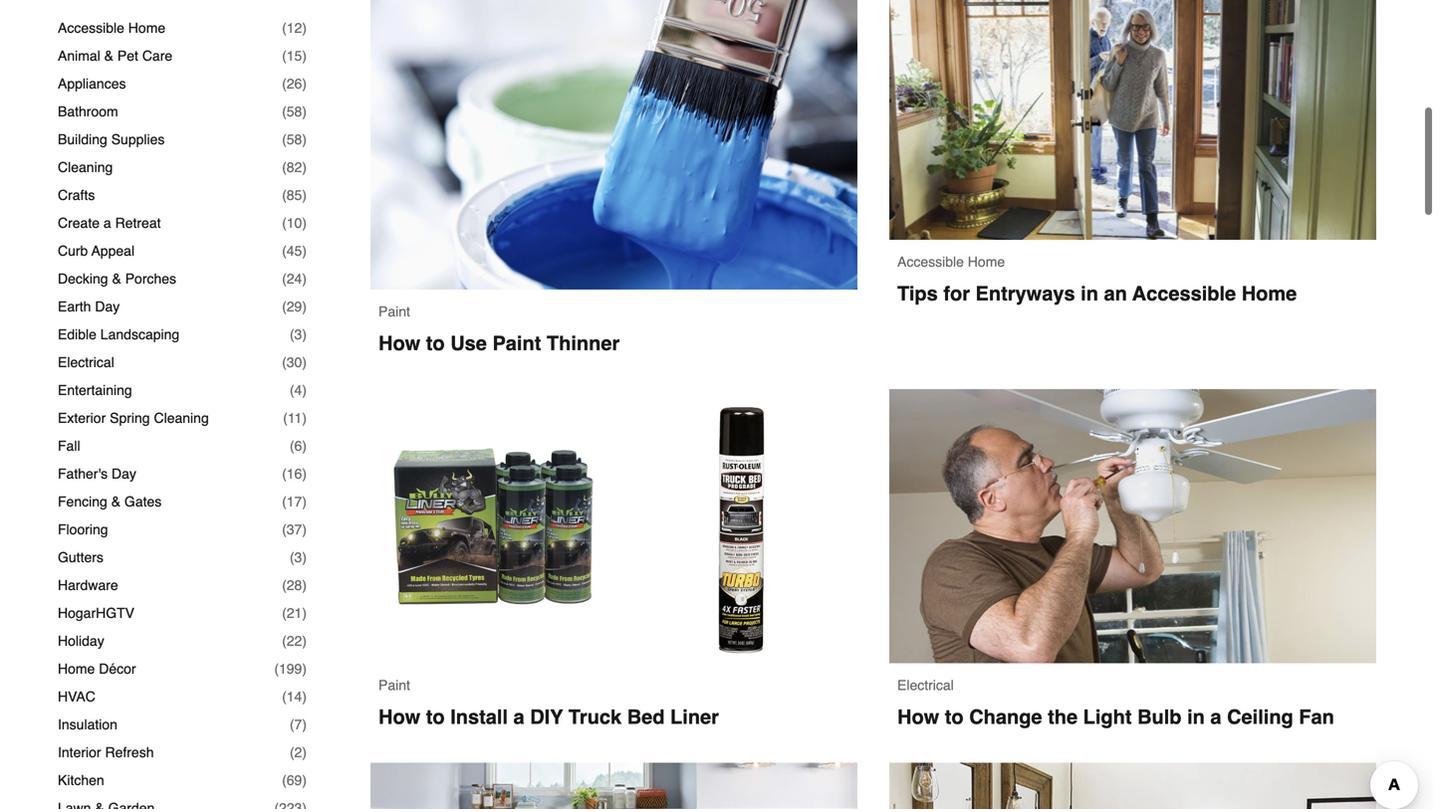 Task type: vqa. For each thing, say whether or not it's contained in the screenshot.
Gold in the Chesler Brushed Gold Widespread 2-handle WaterSense Bathroom Sink Faucet with Drain
no



Task type: describe. For each thing, give the bounding box(es) containing it.
) for home décor
[[302, 662, 307, 677]]

0 horizontal spatial cleaning
[[58, 159, 113, 175]]

1 vertical spatial in
[[1187, 706, 1205, 729]]

bed
[[627, 706, 665, 729]]

17
[[287, 494, 302, 510]]

( 11 )
[[283, 410, 307, 426]]

holiday
[[58, 634, 104, 650]]

( 4 )
[[290, 383, 307, 399]]

85
[[287, 187, 302, 203]]

26
[[287, 76, 302, 92]]

10
[[287, 215, 302, 231]]

tips
[[898, 283, 938, 306]]

( for father's day
[[282, 466, 287, 482]]

interior
[[58, 745, 101, 761]]

30
[[287, 355, 302, 371]]

use
[[450, 332, 487, 355]]

( for fencing & gates
[[282, 494, 287, 510]]

fall
[[58, 438, 80, 454]]

insulation
[[58, 717, 117, 733]]

( for entertaining
[[290, 383, 294, 399]]

( 85 )
[[282, 187, 307, 203]]

electrical for (
[[58, 355, 114, 371]]

day for father's day
[[112, 466, 136, 482]]

2 horizontal spatial a
[[1211, 706, 1222, 729]]

pet
[[117, 48, 138, 64]]

decking & porches
[[58, 271, 176, 287]]

( for decking & porches
[[282, 271, 287, 287]]

( 2 )
[[290, 745, 307, 761]]

( 14 )
[[282, 689, 307, 705]]

2 vertical spatial accessible
[[1133, 283, 1236, 306]]

) for crafts
[[302, 187, 307, 203]]

supplies
[[111, 132, 165, 148]]

24
[[287, 271, 302, 287]]

( 21 )
[[282, 606, 307, 622]]

21
[[287, 606, 302, 622]]

6
[[294, 438, 302, 454]]

1 vertical spatial paint
[[493, 332, 541, 355]]

( 82 )
[[282, 159, 307, 175]]

0 vertical spatial in
[[1081, 283, 1099, 306]]

change
[[969, 706, 1043, 729]]

( 6 )
[[290, 438, 307, 454]]

day for earth day
[[95, 299, 120, 315]]

care
[[142, 48, 172, 64]]

15
[[287, 48, 302, 64]]

( 17 )
[[282, 494, 307, 510]]

14
[[287, 689, 302, 705]]

4
[[294, 383, 302, 399]]

69
[[287, 773, 302, 789]]

edible
[[58, 327, 97, 343]]

( for gutters
[[290, 550, 294, 566]]

28
[[287, 578, 302, 594]]

37
[[287, 522, 302, 538]]

retreat
[[115, 215, 161, 231]]

( for appliances
[[282, 76, 287, 92]]

) for fall
[[302, 438, 307, 454]]

a man and a woman entering through the front door of a home. image
[[890, 0, 1377, 240]]

( for crafts
[[282, 187, 287, 203]]

) for animal & pet care
[[302, 48, 307, 64]]

) for accessible home
[[302, 20, 307, 36]]

) for flooring
[[302, 522, 307, 538]]

a laundry room with a washer and dryer and other essentials. image
[[371, 764, 858, 810]]

interior refresh
[[58, 745, 154, 761]]

82
[[287, 159, 302, 175]]

( 30 )
[[282, 355, 307, 371]]

( for flooring
[[282, 522, 287, 538]]

light
[[1083, 706, 1132, 729]]

( 7 )
[[290, 717, 307, 733]]

how to change the light bulb in a ceiling fan
[[898, 706, 1335, 729]]

( for fall
[[290, 438, 294, 454]]

22
[[287, 634, 302, 650]]

( 29 )
[[282, 299, 307, 315]]

) for entertaining
[[302, 383, 307, 399]]

curb appeal
[[58, 243, 135, 259]]

3 for edible landscaping
[[294, 327, 302, 343]]

exterior spring cleaning
[[58, 410, 209, 426]]

( for holiday
[[282, 634, 287, 650]]

landscaping
[[100, 327, 180, 343]]

gutters
[[58, 550, 104, 566]]

exterior
[[58, 410, 106, 426]]

( 12 )
[[282, 20, 307, 36]]

1 horizontal spatial a
[[514, 706, 525, 729]]

how for how to use paint thinner
[[379, 332, 421, 355]]

entertaining
[[58, 383, 132, 399]]

( 15 )
[[282, 48, 307, 64]]

( for earth day
[[282, 299, 287, 315]]

how to install a diy truck bed liner
[[379, 706, 719, 729]]

fencing
[[58, 494, 107, 510]]

earth day
[[58, 299, 120, 315]]

how to use paint thinner
[[379, 332, 620, 355]]

install
[[450, 706, 508, 729]]

( for edible landscaping
[[290, 327, 294, 343]]

father's
[[58, 466, 108, 482]]

) for decking & porches
[[302, 271, 307, 287]]

kitchen
[[58, 773, 104, 789]]

) for building supplies
[[302, 132, 307, 148]]

fencing & gates
[[58, 494, 162, 510]]

to for install
[[426, 706, 445, 729]]

curb
[[58, 243, 88, 259]]

( 3 ) for gutters
[[290, 550, 307, 566]]

( 22 )
[[282, 634, 307, 650]]

) for hogarhgtv
[[302, 606, 307, 622]]

( 37 )
[[282, 522, 307, 538]]

) for father's day
[[302, 466, 307, 482]]

gates
[[124, 494, 162, 510]]

) for interior refresh
[[302, 745, 307, 761]]

199
[[279, 662, 302, 677]]

décor
[[99, 662, 136, 677]]



Task type: locate. For each thing, give the bounding box(es) containing it.
animal & pet care
[[58, 48, 172, 64]]

23 ) from the top
[[302, 634, 307, 650]]

1 horizontal spatial cleaning
[[154, 410, 209, 426]]

1 vertical spatial 58
[[287, 132, 302, 148]]

) down 26
[[302, 104, 307, 120]]

19 ) from the top
[[302, 522, 307, 538]]

1 vertical spatial 3
[[294, 550, 302, 566]]

( for electrical
[[282, 355, 287, 371]]

how left install
[[379, 706, 421, 729]]

accessible
[[58, 20, 124, 36], [898, 254, 964, 270], [1133, 283, 1236, 306]]

11
[[288, 410, 302, 426]]

) for gutters
[[302, 550, 307, 566]]

2 3 from the top
[[294, 550, 302, 566]]

3 ) from the top
[[302, 76, 307, 92]]

) down ( 17 )
[[302, 522, 307, 538]]

accessible home for (
[[58, 20, 166, 36]]

25 ) from the top
[[302, 689, 307, 705]]

diy
[[530, 706, 563, 729]]

paint for install
[[379, 678, 410, 694]]

( for accessible home
[[282, 20, 287, 36]]

accessible for (
[[58, 20, 124, 36]]

) up ( 24 )
[[302, 243, 307, 259]]

( 3 ) up 28
[[290, 550, 307, 566]]

0 vertical spatial accessible
[[58, 20, 124, 36]]

) for earth day
[[302, 299, 307, 315]]

) for kitchen
[[302, 773, 307, 789]]

58 down 26
[[287, 104, 302, 120]]

) down 2
[[302, 773, 307, 789]]

a left ceiling on the bottom right
[[1211, 706, 1222, 729]]

truck
[[569, 706, 622, 729]]

( 3 ) up ( 30 )
[[290, 327, 307, 343]]

( 199 )
[[274, 662, 307, 677]]

(
[[282, 20, 287, 36], [282, 48, 287, 64], [282, 76, 287, 92], [282, 104, 287, 120], [282, 132, 287, 148], [282, 159, 287, 175], [282, 187, 287, 203], [282, 215, 287, 231], [282, 243, 287, 259], [282, 271, 287, 287], [282, 299, 287, 315], [290, 327, 294, 343], [282, 355, 287, 371], [290, 383, 294, 399], [283, 410, 288, 426], [290, 438, 294, 454], [282, 466, 287, 482], [282, 494, 287, 510], [282, 522, 287, 538], [290, 550, 294, 566], [282, 578, 287, 594], [282, 606, 287, 622], [282, 634, 287, 650], [274, 662, 279, 677], [282, 689, 287, 705], [290, 717, 294, 733], [290, 745, 294, 761], [282, 773, 287, 789]]

thinner
[[547, 332, 620, 355]]

) up 4
[[302, 355, 307, 371]]

58 for building supplies
[[287, 132, 302, 148]]

0 vertical spatial &
[[104, 48, 114, 64]]

( 58 ) for building supplies
[[282, 132, 307, 148]]

porches
[[125, 271, 176, 287]]

& for fencing
[[111, 494, 121, 510]]

26 ) from the top
[[302, 717, 307, 733]]

( for hardware
[[282, 578, 287, 594]]

22 ) from the top
[[302, 606, 307, 622]]

entryways
[[976, 283, 1075, 306]]

) for insulation
[[302, 717, 307, 733]]

refresh
[[105, 745, 154, 761]]

) down ( 45 )
[[302, 271, 307, 287]]

building supplies
[[58, 132, 165, 148]]

) up 2
[[302, 717, 307, 733]]

1 vertical spatial electrical
[[898, 678, 954, 694]]

an
[[1104, 283, 1127, 306]]

( 26 )
[[282, 76, 307, 92]]

& for animal
[[104, 48, 114, 64]]

1 vertical spatial accessible home
[[898, 254, 1005, 270]]

) up 26
[[302, 48, 307, 64]]

animal
[[58, 48, 100, 64]]

0 vertical spatial day
[[95, 299, 120, 315]]

6 ) from the top
[[302, 159, 307, 175]]

cleaning right spring
[[154, 410, 209, 426]]

appeal
[[91, 243, 135, 259]]

0 horizontal spatial electrical
[[58, 355, 114, 371]]

16
[[287, 466, 302, 482]]

9 ) from the top
[[302, 243, 307, 259]]

day up the fencing & gates
[[112, 466, 136, 482]]

5 ) from the top
[[302, 132, 307, 148]]

0 vertical spatial 58
[[287, 104, 302, 120]]

3 up 28
[[294, 550, 302, 566]]

to left use
[[426, 332, 445, 355]]

8 ) from the top
[[302, 215, 307, 231]]

home
[[128, 20, 166, 36], [968, 254, 1005, 270], [1242, 283, 1297, 306], [58, 662, 95, 677]]

) up ( 30 )
[[302, 327, 307, 343]]

) down ( 22 )
[[302, 662, 307, 677]]

( for insulation
[[290, 717, 294, 733]]

11 ) from the top
[[302, 299, 307, 315]]

) down ( 21 )
[[302, 634, 307, 650]]

& for decking
[[112, 271, 121, 287]]

13 ) from the top
[[302, 355, 307, 371]]

a
[[104, 215, 111, 231], [514, 706, 525, 729], [1211, 706, 1222, 729]]

electrical for how to change the light bulb in a ceiling fan
[[898, 678, 954, 694]]

( for exterior spring cleaning
[[283, 410, 288, 426]]

24 ) from the top
[[302, 662, 307, 677]]

( for kitchen
[[282, 773, 287, 789]]

) up ( 21 )
[[302, 578, 307, 594]]

to for change
[[945, 706, 964, 729]]

to left change
[[945, 706, 964, 729]]

in
[[1081, 283, 1099, 306], [1187, 706, 1205, 729]]

( 10 )
[[282, 215, 307, 231]]

( for cleaning
[[282, 159, 287, 175]]

( 58 ) for bathroom
[[282, 104, 307, 120]]

1 vertical spatial cleaning
[[154, 410, 209, 426]]

a left diy
[[514, 706, 525, 729]]

decking
[[58, 271, 108, 287]]

14 ) from the top
[[302, 383, 307, 399]]

to for use
[[426, 332, 445, 355]]

create a retreat
[[58, 215, 161, 231]]

) up ( 6 )
[[302, 410, 307, 426]]

cleaning
[[58, 159, 113, 175], [154, 410, 209, 426]]

edible landscaping
[[58, 327, 180, 343]]

16 ) from the top
[[302, 438, 307, 454]]

0 vertical spatial ( 58 )
[[282, 104, 307, 120]]

how left change
[[898, 706, 940, 729]]

) for hardware
[[302, 578, 307, 594]]

2 vertical spatial paint
[[379, 678, 410, 694]]

( 69 )
[[282, 773, 307, 789]]

& left gates
[[111, 494, 121, 510]]

) down 11
[[302, 438, 307, 454]]

( for home décor
[[274, 662, 279, 677]]

) up the 15
[[302, 20, 307, 36]]

flooring
[[58, 522, 108, 538]]

4 ) from the top
[[302, 104, 307, 120]]

0 vertical spatial accessible home
[[58, 20, 166, 36]]

electrical
[[58, 355, 114, 371], [898, 678, 954, 694]]

( 3 ) for edible landscaping
[[290, 327, 307, 343]]

accessible for tips for entryways in an accessible home
[[898, 254, 964, 270]]

2 58 from the top
[[287, 132, 302, 148]]

1 horizontal spatial accessible home
[[898, 254, 1005, 270]]

the
[[1048, 706, 1078, 729]]

58 up 82
[[287, 132, 302, 148]]

0 vertical spatial paint
[[379, 304, 410, 320]]

29
[[287, 299, 302, 315]]

7
[[294, 717, 302, 733]]

hvac
[[58, 689, 95, 705]]

1 58 from the top
[[287, 104, 302, 120]]

earth
[[58, 299, 91, 315]]

) down the 15
[[302, 76, 307, 92]]

tips for entryways in an accessible home
[[898, 283, 1297, 306]]

27 ) from the top
[[302, 745, 307, 761]]

0 vertical spatial cleaning
[[58, 159, 113, 175]]

) down ( 6 )
[[302, 466, 307, 482]]

) up ( 22 )
[[302, 606, 307, 622]]

cleaning down building at the top
[[58, 159, 113, 175]]

1 horizontal spatial accessible
[[898, 254, 964, 270]]

2 ( 3 ) from the top
[[290, 550, 307, 566]]

( for building supplies
[[282, 132, 287, 148]]

( 58 ) up 82
[[282, 132, 307, 148]]

hogarhgtv
[[58, 606, 135, 622]]

) for curb appeal
[[302, 243, 307, 259]]

day down decking & porches
[[95, 299, 120, 315]]

1 ( 3 ) from the top
[[290, 327, 307, 343]]

2 ) from the top
[[302, 48, 307, 64]]

) up 28
[[302, 550, 307, 566]]

spring
[[110, 410, 150, 426]]

) up ( 45 )
[[302, 215, 307, 231]]

( 58 ) down 26
[[282, 104, 307, 120]]

7 ) from the top
[[302, 187, 307, 203]]

bulb
[[1138, 706, 1182, 729]]

how
[[379, 332, 421, 355], [379, 706, 421, 729], [898, 706, 940, 729]]

0 vertical spatial ( 3 )
[[290, 327, 307, 343]]

1 vertical spatial day
[[112, 466, 136, 482]]

( for animal & pet care
[[282, 48, 287, 64]]

1 vertical spatial &
[[112, 271, 121, 287]]

accessible up animal
[[58, 20, 124, 36]]

1 vertical spatial ( 3 )
[[290, 550, 307, 566]]

( 24 )
[[282, 271, 307, 287]]

) down 24
[[302, 299, 307, 315]]

( for hvac
[[282, 689, 287, 705]]

0 vertical spatial electrical
[[58, 355, 114, 371]]

) for holiday
[[302, 634, 307, 650]]

10 ) from the top
[[302, 271, 307, 287]]

1 ) from the top
[[302, 20, 307, 36]]

& down appeal
[[112, 271, 121, 287]]

2 ( 58 ) from the top
[[282, 132, 307, 148]]

paint
[[379, 304, 410, 320], [493, 332, 541, 355], [379, 678, 410, 694]]

58 for bathroom
[[287, 104, 302, 120]]

create
[[58, 215, 100, 231]]

how left use
[[379, 332, 421, 355]]

1 horizontal spatial in
[[1187, 706, 1205, 729]]

) up ( 7 )
[[302, 689, 307, 705]]

( for create a retreat
[[282, 215, 287, 231]]

) down ( 7 )
[[302, 745, 307, 761]]

liner
[[670, 706, 719, 729]]

) up 85
[[302, 159, 307, 175]]

hardware
[[58, 578, 118, 594]]

1 horizontal spatial electrical
[[898, 678, 954, 694]]

in left an
[[1081, 283, 1099, 306]]

ceiling
[[1227, 706, 1294, 729]]

) for create a retreat
[[302, 215, 307, 231]]

) for exterior spring cleaning
[[302, 410, 307, 426]]

( for bathroom
[[282, 104, 287, 120]]

) for cleaning
[[302, 159, 307, 175]]

( 16 )
[[282, 466, 307, 482]]

( for hogarhgtv
[[282, 606, 287, 622]]

( for interior refresh
[[290, 745, 294, 761]]

) up 82
[[302, 132, 307, 148]]

appliances
[[58, 76, 126, 92]]

) down "( 16 )"
[[302, 494, 307, 510]]

( 3 )
[[290, 327, 307, 343], [290, 550, 307, 566]]

) for electrical
[[302, 355, 307, 371]]

1 vertical spatial accessible
[[898, 254, 964, 270]]

a up appeal
[[104, 215, 111, 231]]

to left install
[[426, 706, 445, 729]]

accessible home for tips for entryways in an accessible home
[[898, 254, 1005, 270]]

58
[[287, 104, 302, 120], [287, 132, 302, 148]]

how for how to change the light bulb in a ceiling fan
[[898, 706, 940, 729]]

2 vertical spatial &
[[111, 494, 121, 510]]

45
[[287, 243, 302, 259]]

) for edible landscaping
[[302, 327, 307, 343]]

3 up ( 30 )
[[294, 327, 302, 343]]

) up 11
[[302, 383, 307, 399]]

1 ( 58 ) from the top
[[282, 104, 307, 120]]

20 ) from the top
[[302, 550, 307, 566]]

) for bathroom
[[302, 104, 307, 120]]

accessible home up animal & pet care
[[58, 20, 166, 36]]

0 horizontal spatial in
[[1081, 283, 1099, 306]]

remodeled bathroom with bath vanities and marble countertops. image
[[890, 764, 1377, 810]]

1 3 from the top
[[294, 327, 302, 343]]

in right bulb
[[1187, 706, 1205, 729]]

0 vertical spatial 3
[[294, 327, 302, 343]]

( 28 )
[[282, 578, 307, 594]]

0 horizontal spatial a
[[104, 215, 111, 231]]

3 for gutters
[[294, 550, 302, 566]]

2
[[294, 745, 302, 761]]

) down 82
[[302, 187, 307, 203]]

& left pet
[[104, 48, 114, 64]]

( for curb appeal
[[282, 243, 287, 259]]

how for how to install a diy truck bed liner
[[379, 706, 421, 729]]

home décor
[[58, 662, 136, 677]]

&
[[104, 48, 114, 64], [112, 271, 121, 287], [111, 494, 121, 510]]

15 ) from the top
[[302, 410, 307, 426]]

28 ) from the top
[[302, 773, 307, 789]]

18 ) from the top
[[302, 494, 307, 510]]

accessible up the tips
[[898, 254, 964, 270]]

building
[[58, 132, 107, 148]]

1 vertical spatial ( 58 )
[[282, 132, 307, 148]]

accessible home up for
[[898, 254, 1005, 270]]

2 horizontal spatial accessible
[[1133, 283, 1236, 306]]

) for appliances
[[302, 76, 307, 92]]

) for fencing & gates
[[302, 494, 307, 510]]

a man changing a lightbulb in a ceiling fan light. image
[[890, 390, 1377, 664]]

21 ) from the top
[[302, 578, 307, 594]]

accessible right an
[[1133, 283, 1236, 306]]

17 ) from the top
[[302, 466, 307, 482]]

12
[[287, 20, 302, 36]]

) for hvac
[[302, 689, 307, 705]]

father's day
[[58, 466, 136, 482]]

( 45 )
[[282, 243, 307, 259]]

a full truck bed liner kit and two cans of rust-oleum spray paint truck bed liners. image
[[371, 390, 858, 664]]

0 horizontal spatial accessible home
[[58, 20, 166, 36]]

close-up of a paintbrush dipped into a can of blue paint. image
[[371, 0, 858, 290]]

0 horizontal spatial accessible
[[58, 20, 124, 36]]

fan
[[1299, 706, 1335, 729]]

bathroom
[[58, 104, 118, 120]]

paint for use
[[379, 304, 410, 320]]

12 ) from the top
[[302, 327, 307, 343]]



